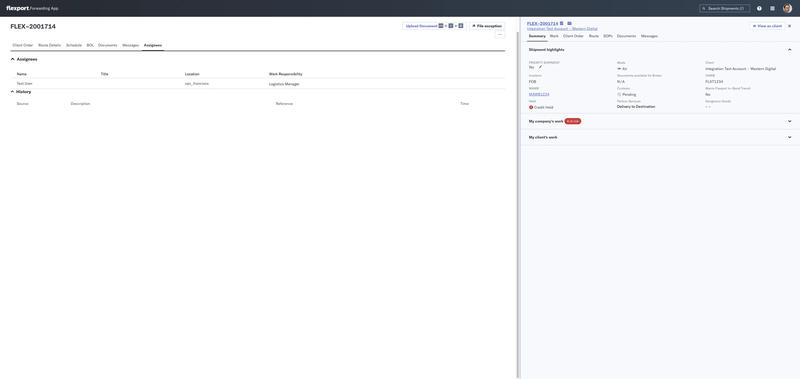 Task type: vqa. For each thing, say whether or not it's contained in the screenshot.
FLEX-2001714 link
yes



Task type: describe. For each thing, give the bounding box(es) containing it.
client
[[773, 24, 783, 28]]

file
[[478, 24, 484, 28]]

transit
[[741, 86, 751, 90]]

0 horizontal spatial assignees button
[[17, 56, 37, 62]]

view as client button
[[750, 22, 786, 30]]

wants
[[706, 86, 715, 90]]

integration test account - western digital link
[[528, 26, 598, 31]]

file exception
[[478, 24, 502, 28]]

san_francisco
[[185, 81, 209, 86]]

client inside client integration test account - western digital incoterm fob
[[706, 61, 715, 65]]

0 horizontal spatial digital
[[587, 26, 598, 31]]

for
[[648, 74, 652, 77]]

1 vertical spatial documents
[[98, 43, 117, 48]]

documents available for broker n/a
[[618, 74, 662, 84]]

route details
[[38, 43, 61, 48]]

title
[[101, 72, 108, 76]]

risk
[[574, 119, 579, 123]]

0 horizontal spatial documents button
[[96, 40, 120, 51]]

forwarding
[[30, 6, 50, 11]]

test user
[[17, 81, 32, 86]]

shipment highlights button
[[521, 42, 801, 57]]

flexport
[[716, 86, 728, 90]]

my client's work
[[529, 135, 558, 140]]

route for route details
[[38, 43, 48, 48]]

work for my company's work
[[555, 119, 564, 124]]

history
[[16, 89, 31, 94]]

details
[[49, 43, 61, 48]]

no inside the wants flexport in-bond transit no
[[706, 92, 711, 97]]

forwarding app link
[[6, 6, 58, 11]]

in-
[[728, 86, 733, 90]]

6 at risk
[[568, 119, 579, 123]]

logistics manager
[[269, 82, 300, 86]]

mawb1234 button
[[529, 92, 550, 97]]

responsibility
[[279, 72, 302, 76]]

schedule button
[[64, 40, 85, 51]]

partner services delivery to destination
[[618, 99, 656, 109]]

work for work responsibility
[[269, 72, 278, 76]]

highlights
[[547, 47, 565, 52]]

time
[[461, 101, 469, 106]]

sops
[[604, 34, 613, 38]]

0 horizontal spatial messages button
[[120, 40, 142, 51]]

fob
[[529, 79, 537, 84]]

bond
[[733, 86, 741, 90]]

my for my client's work
[[529, 135, 535, 140]]

upload
[[406, 24, 419, 28]]

source
[[17, 101, 28, 106]]

work for work
[[550, 34, 559, 38]]

flex-2001714
[[528, 21, 559, 26]]

0 vertical spatial western
[[573, 26, 586, 31]]

priority shipment
[[529, 61, 560, 65]]

user
[[25, 81, 32, 86]]

1 horizontal spatial documents button
[[615, 31, 640, 41]]

credit hold
[[535, 105, 554, 110]]

shipment
[[529, 47, 546, 52]]

1 vertical spatial client order
[[13, 43, 33, 48]]

route button
[[587, 31, 602, 41]]

flexport. image
[[6, 6, 30, 11]]

name
[[17, 72, 27, 76]]

available
[[635, 74, 647, 77]]

n/a
[[618, 79, 625, 84]]

0 vertical spatial test
[[547, 26, 554, 31]]

work button
[[548, 31, 562, 41]]

6
[[568, 119, 569, 123]]

view
[[758, 24, 767, 28]]

flex
[[11, 22, 25, 30]]

at
[[570, 119, 573, 123]]

forwarding app
[[30, 6, 58, 11]]

bol
[[87, 43, 94, 48]]

0 vertical spatial account
[[554, 26, 568, 31]]

1 horizontal spatial 2001714
[[540, 21, 559, 26]]

shipment
[[544, 61, 560, 65]]

my client's work button
[[521, 129, 801, 145]]

work responsibility
[[269, 72, 302, 76]]

shipment highlights
[[529, 47, 565, 52]]

my for my company's work
[[529, 119, 535, 124]]

0 vertical spatial no
[[530, 65, 534, 70]]

0 vertical spatial integration
[[528, 26, 546, 31]]

document
[[420, 24, 438, 28]]

dangerous
[[706, 99, 721, 103]]

my company's work
[[529, 119, 564, 124]]

customs
[[618, 86, 630, 90]]

description
[[71, 101, 90, 106]]

0 horizontal spatial 2001714
[[29, 22, 56, 30]]

route for route
[[589, 34, 599, 38]]

1 horizontal spatial client order button
[[562, 31, 587, 41]]

sops button
[[602, 31, 615, 41]]

air
[[623, 66, 628, 71]]

upload document
[[406, 24, 438, 28]]

route details button
[[36, 40, 64, 51]]

pending
[[623, 92, 636, 97]]

manager
[[285, 82, 300, 86]]

broker
[[653, 74, 662, 77]]

0 vertical spatial hold
[[529, 99, 536, 103]]

services
[[629, 99, 641, 103]]



Task type: locate. For each thing, give the bounding box(es) containing it.
hold up credit
[[529, 99, 536, 103]]

1 horizontal spatial order
[[575, 34, 584, 38]]

my
[[529, 119, 535, 124], [529, 135, 535, 140]]

upload document button
[[403, 22, 467, 30]]

no down "wants"
[[706, 92, 711, 97]]

0 horizontal spatial no
[[530, 65, 534, 70]]

delivery
[[618, 104, 631, 109]]

order
[[575, 34, 584, 38], [23, 43, 33, 48]]

work inside work button
[[550, 34, 559, 38]]

assignees
[[144, 43, 162, 48], [17, 56, 37, 62]]

test left user
[[17, 81, 24, 86]]

goods
[[722, 99, 731, 103]]

test
[[547, 26, 554, 31], [725, 66, 732, 71], [17, 81, 24, 86]]

work
[[550, 34, 559, 38], [269, 72, 278, 76]]

work down integration test account - western digital
[[550, 34, 559, 38]]

1 vertical spatial no
[[706, 92, 711, 97]]

1 horizontal spatial route
[[589, 34, 599, 38]]

bol button
[[85, 40, 96, 51]]

0 vertical spatial digital
[[587, 26, 598, 31]]

client
[[564, 34, 574, 38], [13, 43, 23, 48], [706, 61, 715, 65]]

0 horizontal spatial client order button
[[11, 40, 36, 51]]

0 horizontal spatial messages
[[123, 43, 139, 48]]

0 vertical spatial client order
[[564, 34, 584, 38]]

work
[[555, 119, 564, 124], [549, 135, 558, 140]]

2001714 down forwarding app
[[29, 22, 56, 30]]

1 vertical spatial my
[[529, 135, 535, 140]]

account inside client integration test account - western digital incoterm fob
[[733, 66, 747, 71]]

0 horizontal spatial account
[[554, 26, 568, 31]]

work right client's
[[549, 135, 558, 140]]

schedule
[[66, 43, 82, 48]]

0 horizontal spatial client order
[[13, 43, 33, 48]]

work for my client's work
[[549, 135, 558, 140]]

documents right bol button
[[98, 43, 117, 48]]

hold right credit
[[546, 105, 554, 110]]

1 horizontal spatial messages
[[642, 34, 658, 38]]

0 horizontal spatial assignees
[[17, 56, 37, 62]]

to
[[632, 104, 635, 109]]

my left the company's
[[529, 119, 535, 124]]

Search Shipments (/) text field
[[700, 4, 751, 12]]

1 horizontal spatial test
[[547, 26, 554, 31]]

file exception button
[[469, 22, 505, 30], [469, 22, 505, 30]]

2 vertical spatial test
[[17, 81, 24, 86]]

1 vertical spatial western
[[751, 66, 765, 71]]

0 horizontal spatial work
[[269, 72, 278, 76]]

1 horizontal spatial western
[[751, 66, 765, 71]]

1 vertical spatial hold
[[546, 105, 554, 110]]

1 vertical spatial assignees button
[[17, 56, 37, 62]]

1 vertical spatial test
[[725, 66, 732, 71]]

0 horizontal spatial route
[[38, 43, 48, 48]]

1 horizontal spatial messages button
[[640, 31, 661, 41]]

client order button down integration test account - western digital
[[562, 31, 587, 41]]

hawb
[[706, 74, 715, 77]]

exception
[[485, 24, 502, 28]]

flex-
[[528, 21, 540, 26]]

reference
[[276, 101, 293, 106]]

client down flex
[[13, 43, 23, 48]]

client up hawb
[[706, 61, 715, 65]]

2001714 up work button
[[540, 21, 559, 26]]

as
[[768, 24, 772, 28]]

destination
[[636, 104, 656, 109]]

1 vertical spatial work
[[269, 72, 278, 76]]

0 horizontal spatial test
[[17, 81, 24, 86]]

documents down air
[[618, 74, 634, 77]]

0 vertical spatial work
[[550, 34, 559, 38]]

history button
[[16, 89, 31, 94]]

view as client
[[758, 24, 783, 28]]

order left route button
[[575, 34, 584, 38]]

summary button
[[527, 31, 548, 41]]

0 vertical spatial documents
[[618, 34, 636, 38]]

1 vertical spatial integration
[[706, 66, 724, 71]]

1 vertical spatial order
[[23, 43, 33, 48]]

my inside button
[[529, 135, 535, 140]]

account up work button
[[554, 26, 568, 31]]

location
[[185, 72, 200, 76]]

mawb
[[529, 86, 539, 90]]

documents
[[618, 34, 636, 38], [98, 43, 117, 48], [618, 74, 634, 77]]

documents inside documents available for broker n/a
[[618, 74, 634, 77]]

my left client's
[[529, 135, 535, 140]]

client order down integration test account - western digital link
[[564, 34, 584, 38]]

work left 6
[[555, 119, 564, 124]]

1 horizontal spatial client
[[564, 34, 574, 38]]

2001714
[[540, 21, 559, 26], [29, 22, 56, 30]]

documents button
[[615, 31, 640, 41], [96, 40, 120, 51]]

messages
[[642, 34, 658, 38], [123, 43, 139, 48]]

0 vertical spatial client
[[564, 34, 574, 38]]

1 my from the top
[[529, 119, 535, 124]]

1 horizontal spatial hold
[[546, 105, 554, 110]]

0 horizontal spatial client
[[13, 43, 23, 48]]

mode
[[618, 61, 626, 65]]

account
[[554, 26, 568, 31], [733, 66, 747, 71]]

0 vertical spatial assignees
[[144, 43, 162, 48]]

2 vertical spatial client
[[706, 61, 715, 65]]

summary
[[529, 34, 546, 38]]

dangerous goods - -
[[706, 99, 731, 109]]

integration inside client integration test account - western digital incoterm fob
[[706, 66, 724, 71]]

2 my from the top
[[529, 135, 535, 140]]

client's
[[536, 135, 548, 140]]

company's
[[536, 119, 554, 124]]

1 horizontal spatial client order
[[564, 34, 584, 38]]

messages button
[[640, 31, 661, 41], [120, 40, 142, 51]]

1 vertical spatial account
[[733, 66, 747, 71]]

- inside client integration test account - western digital incoterm fob
[[748, 66, 750, 71]]

western inside client integration test account - western digital incoterm fob
[[751, 66, 765, 71]]

hawb flxt1234 mawb mawb1234
[[529, 74, 724, 97]]

test down flex-2001714 link
[[547, 26, 554, 31]]

client order button
[[562, 31, 587, 41], [11, 40, 36, 51]]

messages for the leftmost messages 'button'
[[123, 43, 139, 48]]

digital inside client integration test account - western digital incoterm fob
[[766, 66, 777, 71]]

flex-2001714 link
[[528, 21, 559, 26]]

1 vertical spatial route
[[38, 43, 48, 48]]

1 horizontal spatial no
[[706, 92, 711, 97]]

1 horizontal spatial integration
[[706, 66, 724, 71]]

2 horizontal spatial test
[[725, 66, 732, 71]]

2 vertical spatial documents
[[618, 74, 634, 77]]

1 vertical spatial work
[[549, 135, 558, 140]]

1 vertical spatial digital
[[766, 66, 777, 71]]

0 vertical spatial my
[[529, 119, 535, 124]]

0 vertical spatial route
[[589, 34, 599, 38]]

flex - 2001714
[[11, 22, 56, 30]]

credit
[[535, 105, 545, 110]]

0 horizontal spatial integration
[[528, 26, 546, 31]]

1 horizontal spatial work
[[550, 34, 559, 38]]

documents button right sops
[[615, 31, 640, 41]]

work inside button
[[549, 135, 558, 140]]

messages for right messages 'button'
[[642, 34, 658, 38]]

1 vertical spatial client
[[13, 43, 23, 48]]

priority
[[529, 61, 543, 65]]

1 horizontal spatial assignees button
[[142, 40, 164, 51]]

incoterm
[[529, 74, 542, 77]]

wants flexport in-bond transit no
[[706, 86, 751, 97]]

flxt1234
[[706, 79, 724, 84]]

test up in-
[[725, 66, 732, 71]]

0 vertical spatial messages
[[642, 34, 658, 38]]

route
[[589, 34, 599, 38], [38, 43, 48, 48]]

integration up hawb
[[706, 66, 724, 71]]

account up 'bond'
[[733, 66, 747, 71]]

0 horizontal spatial hold
[[529, 99, 536, 103]]

1 vertical spatial messages
[[123, 43, 139, 48]]

no down priority at the right
[[530, 65, 534, 70]]

no
[[530, 65, 534, 70], [706, 92, 711, 97]]

client order
[[564, 34, 584, 38], [13, 43, 33, 48]]

2 horizontal spatial client
[[706, 61, 715, 65]]

test inside client integration test account - western digital incoterm fob
[[725, 66, 732, 71]]

western
[[573, 26, 586, 31], [751, 66, 765, 71]]

client order down flex
[[13, 43, 33, 48]]

0 vertical spatial work
[[555, 119, 564, 124]]

order down flex - 2001714
[[23, 43, 33, 48]]

client down integration test account - western digital
[[564, 34, 574, 38]]

logistics
[[269, 82, 284, 86]]

0 horizontal spatial western
[[573, 26, 586, 31]]

1 horizontal spatial assignees
[[144, 43, 162, 48]]

client order button down flex
[[11, 40, 36, 51]]

client integration test account - western digital incoterm fob
[[529, 61, 777, 84]]

integration down flex-
[[528, 26, 546, 31]]

0 horizontal spatial order
[[23, 43, 33, 48]]

work up logistics
[[269, 72, 278, 76]]

integration test account - western digital
[[528, 26, 598, 31]]

documents right sops button
[[618, 34, 636, 38]]

1 horizontal spatial account
[[733, 66, 747, 71]]

documents button right bol
[[96, 40, 120, 51]]

partner
[[618, 99, 628, 103]]

-
[[25, 22, 29, 30], [569, 26, 572, 31], [748, 66, 750, 71], [706, 104, 708, 109], [709, 104, 712, 109]]

hold
[[529, 99, 536, 103], [546, 105, 554, 110]]

mawb1234
[[529, 92, 550, 97]]

0 vertical spatial order
[[575, 34, 584, 38]]

1 horizontal spatial digital
[[766, 66, 777, 71]]

1 vertical spatial assignees
[[17, 56, 37, 62]]

route left details
[[38, 43, 48, 48]]

0 vertical spatial assignees button
[[142, 40, 164, 51]]

route left sops
[[589, 34, 599, 38]]

app
[[51, 6, 58, 11]]



